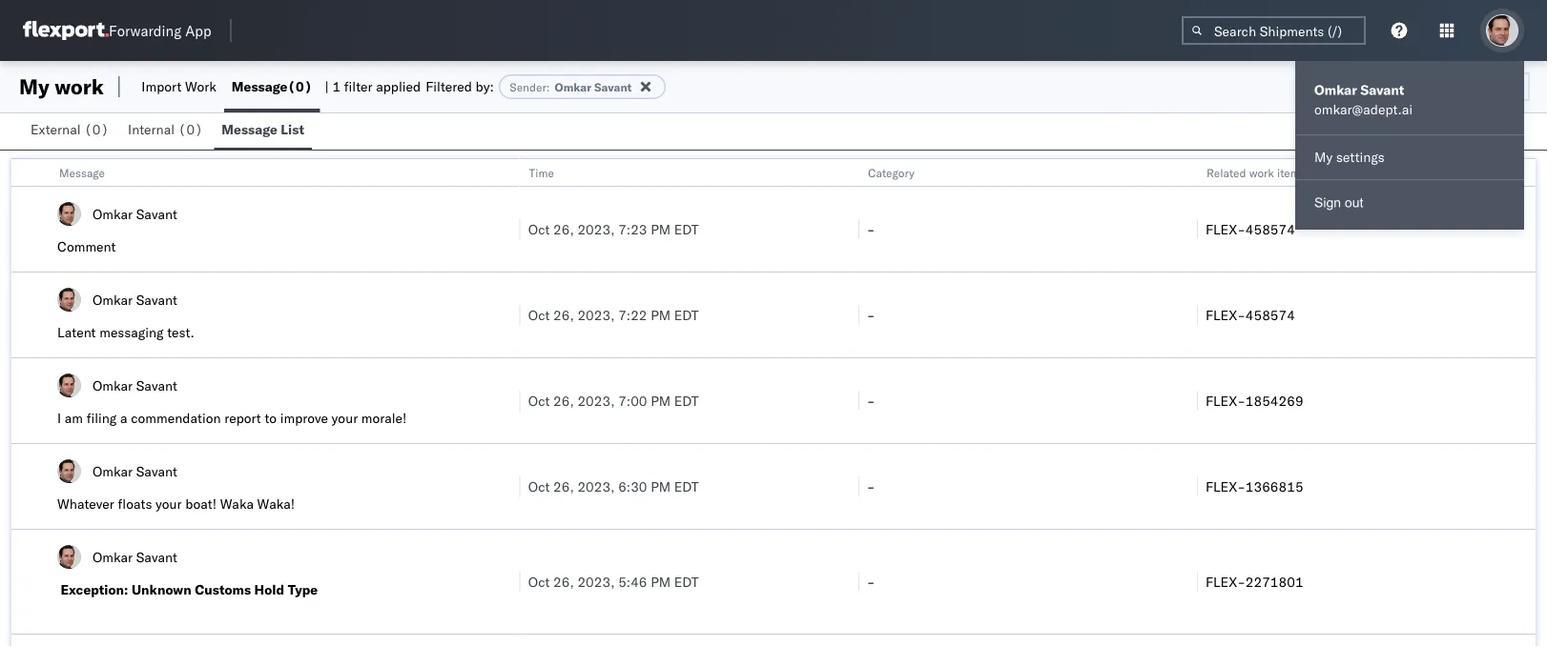 Task type: locate. For each thing, give the bounding box(es) containing it.
omkar for oct 26, 2023, 7:00 pm edt
[[93, 377, 133, 394]]

import work button
[[134, 61, 224, 113]]

0 vertical spatial your
[[332, 410, 358, 427]]

1 vertical spatial work
[[1250, 166, 1275, 180]]

message list
[[222, 121, 304, 138]]

comment
[[57, 239, 116, 255]]

message for list
[[222, 121, 278, 138]]

26, down the time
[[554, 221, 574, 238]]

3 resize handle column header from the left
[[1175, 159, 1197, 647]]

26, left 5:46
[[554, 574, 574, 591]]

filter
[[344, 78, 373, 95]]

oct 26, 2023, 7:23 pm edt
[[528, 221, 699, 238]]

work for my
[[55, 73, 104, 100]]

pm right the 6:30
[[651, 479, 671, 495]]

to
[[265, 410, 277, 427]]

internal
[[128, 121, 175, 138]]

category
[[868, 166, 915, 180]]

omkar up omkar@adept.ai
[[1315, 82, 1358, 98]]

settings
[[1337, 149, 1385, 166]]

savant down internal (0) button at the top left
[[136, 206, 177, 222]]

1 edt from the top
[[674, 221, 699, 238]]

item/shipment
[[1278, 166, 1356, 180]]

oct left the 6:30
[[528, 479, 550, 495]]

4 flex- from the top
[[1206, 479, 1246, 495]]

flex- 2271801
[[1206, 574, 1304, 591]]

2 2023, from the top
[[578, 307, 615, 323]]

related
[[1207, 166, 1247, 180]]

message list button
[[214, 113, 312, 150]]

resize handle column header for time
[[836, 159, 859, 647]]

1854269
[[1246, 393, 1304, 409]]

(0) right internal
[[178, 121, 203, 138]]

2023, left 5:46
[[578, 574, 615, 591]]

5 2023, from the top
[[578, 574, 615, 591]]

omkar up exception:
[[93, 549, 133, 566]]

4 26, from the top
[[554, 479, 574, 495]]

1 omkar savant from the top
[[93, 206, 177, 222]]

report
[[224, 410, 261, 427]]

omkar@adept.ai
[[1315, 101, 1413, 118]]

flex- for oct 26, 2023, 5:46 pm edt
[[1206, 574, 1246, 591]]

oct for oct 26, 2023, 7:22 pm edt
[[528, 307, 550, 323]]

2 oct from the top
[[528, 307, 550, 323]]

latent messaging test.
[[57, 324, 194, 341]]

flexport. image
[[23, 21, 109, 40]]

oct
[[528, 221, 550, 238], [528, 307, 550, 323], [528, 393, 550, 409], [528, 479, 550, 495], [528, 574, 550, 591]]

5 omkar savant from the top
[[93, 549, 177, 566]]

work
[[185, 78, 216, 95]]

2 - from the top
[[867, 307, 875, 323]]

edt for oct 26, 2023, 5:46 pm edt
[[674, 574, 699, 591]]

edt right the 6:30
[[674, 479, 699, 495]]

0 horizontal spatial work
[[55, 73, 104, 100]]

omkar savant up comment
[[93, 206, 177, 222]]

message
[[232, 78, 288, 95], [222, 121, 278, 138], [59, 166, 105, 180]]

flex- for oct 26, 2023, 7:00 pm edt
[[1206, 393, 1246, 409]]

omkar savant for comment
[[93, 206, 177, 222]]

1 vertical spatial your
[[156, 496, 182, 513]]

2 458574 from the top
[[1246, 307, 1296, 323]]

0 vertical spatial work
[[55, 73, 104, 100]]

external
[[31, 121, 81, 138]]

4 resize handle column header from the left
[[1513, 159, 1536, 647]]

4 edt from the top
[[674, 479, 699, 495]]

type
[[288, 582, 318, 599]]

out
[[1345, 196, 1364, 210]]

1 horizontal spatial my
[[1315, 149, 1333, 166]]

- for oct 26, 2023, 6:30 pm edt
[[867, 479, 875, 495]]

1 26, from the top
[[554, 221, 574, 238]]

(0)
[[288, 78, 312, 95], [84, 121, 109, 138], [178, 121, 203, 138]]

0 horizontal spatial your
[[156, 496, 182, 513]]

3 - from the top
[[867, 393, 875, 409]]

0 vertical spatial my
[[19, 73, 49, 100]]

flex- 458574 up flex- 1854269
[[1206, 307, 1296, 323]]

savant up commendation on the bottom of the page
[[136, 377, 177, 394]]

5 pm from the top
[[651, 574, 671, 591]]

1 pm from the top
[[651, 221, 671, 238]]

2023, left 7:23
[[578, 221, 615, 238]]

your left boat!
[[156, 496, 182, 513]]

morale!
[[361, 410, 407, 427]]

pm for 7:00
[[651, 393, 671, 409]]

oct left 5:46
[[528, 574, 550, 591]]

4 omkar savant from the top
[[93, 463, 177, 480]]

2 horizontal spatial (0)
[[288, 78, 312, 95]]

pm right 7:23
[[651, 221, 671, 238]]

flex-
[[1206, 221, 1246, 238], [1206, 307, 1246, 323], [1206, 393, 1246, 409], [1206, 479, 1246, 495], [1206, 574, 1246, 591]]

savant
[[595, 80, 632, 94], [1361, 82, 1405, 98], [136, 206, 177, 222], [136, 292, 177, 308], [136, 377, 177, 394], [136, 463, 177, 480], [136, 549, 177, 566]]

omkar savant
[[93, 206, 177, 222], [93, 292, 177, 308], [93, 377, 177, 394], [93, 463, 177, 480], [93, 549, 177, 566]]

work for related
[[1250, 166, 1275, 180]]

omkar for oct 26, 2023, 7:22 pm edt
[[93, 292, 133, 308]]

oct 26, 2023, 7:22 pm edt
[[528, 307, 699, 323]]

flex- 458574
[[1206, 221, 1296, 238], [1206, 307, 1296, 323]]

omkar savant for whatever
[[93, 463, 177, 480]]

omkar savant omkar@adept.ai
[[1315, 82, 1413, 118]]

work right the related
[[1250, 166, 1275, 180]]

5 26, from the top
[[554, 574, 574, 591]]

1 vertical spatial 458574
[[1246, 307, 1296, 323]]

customs
[[195, 582, 251, 599]]

2 26, from the top
[[554, 307, 574, 323]]

savant for oct 26, 2023, 6:30 pm edt
[[136, 463, 177, 480]]

2 vertical spatial message
[[59, 166, 105, 180]]

message inside 'button'
[[222, 121, 278, 138]]

1 flex- from the top
[[1206, 221, 1246, 238]]

related work item/shipment
[[1207, 166, 1356, 180]]

1 458574 from the top
[[1246, 221, 1296, 238]]

work up the "external (0)"
[[55, 73, 104, 100]]

5 - from the top
[[867, 574, 875, 591]]

flex- 458574 for oct 26, 2023, 7:23 pm edt
[[1206, 221, 1296, 238]]

3 26, from the top
[[554, 393, 574, 409]]

0 horizontal spatial my
[[19, 73, 49, 100]]

test.
[[167, 324, 194, 341]]

sender : omkar savant
[[510, 80, 632, 94]]

savant up omkar@adept.ai
[[1361, 82, 1405, 98]]

omkar savant up messaging
[[93, 292, 177, 308]]

1366815
[[1246, 479, 1304, 495]]

whatever
[[57, 496, 114, 513]]

(0) right external
[[84, 121, 109, 138]]

2023,
[[578, 221, 615, 238], [578, 307, 615, 323], [578, 393, 615, 409], [578, 479, 615, 495], [578, 574, 615, 591]]

2 edt from the top
[[674, 307, 699, 323]]

1 horizontal spatial work
[[1250, 166, 1275, 180]]

1 vertical spatial flex- 458574
[[1206, 307, 1296, 323]]

my up external
[[19, 73, 49, 100]]

omkar savant for exception:
[[93, 549, 177, 566]]

2 flex- 458574 from the top
[[1206, 307, 1296, 323]]

edt for oct 26, 2023, 7:22 pm edt
[[674, 307, 699, 323]]

oct down the time
[[528, 221, 550, 238]]

4 2023, from the top
[[578, 479, 615, 495]]

message left list
[[222, 121, 278, 138]]

pm
[[651, 221, 671, 238], [651, 307, 671, 323], [651, 393, 671, 409], [651, 479, 671, 495], [651, 574, 671, 591]]

1 oct from the top
[[528, 221, 550, 238]]

omkar savant for latent
[[93, 292, 177, 308]]

omkar up latent messaging test.
[[93, 292, 133, 308]]

resize handle column header for message
[[497, 159, 520, 647]]

3 edt from the top
[[674, 393, 699, 409]]

26, left the 6:30
[[554, 479, 574, 495]]

exception:
[[61, 582, 128, 599]]

omkar
[[555, 80, 592, 94], [1315, 82, 1358, 98], [93, 206, 133, 222], [93, 292, 133, 308], [93, 377, 133, 394], [93, 463, 133, 480], [93, 549, 133, 566]]

458574 up 1854269
[[1246, 307, 1296, 323]]

sign out
[[1315, 196, 1364, 210]]

1 2023, from the top
[[578, 221, 615, 238]]

2 pm from the top
[[651, 307, 671, 323]]

(0) for external (0)
[[84, 121, 109, 138]]

1 - from the top
[[867, 221, 875, 238]]

3 oct from the top
[[528, 393, 550, 409]]

omkar up floats
[[93, 463, 133, 480]]

(0) left |
[[288, 78, 312, 95]]

0 vertical spatial message
[[232, 78, 288, 95]]

oct for oct 26, 2023, 7:00 pm edt
[[528, 393, 550, 409]]

1 vertical spatial my
[[1315, 149, 1333, 166]]

edt for oct 26, 2023, 6:30 pm edt
[[674, 479, 699, 495]]

flex- 458574 down the related
[[1206, 221, 1296, 238]]

oct for oct 26, 2023, 6:30 pm edt
[[528, 479, 550, 495]]

pm right 7:22
[[651, 307, 671, 323]]

3 flex- from the top
[[1206, 393, 1246, 409]]

oct left 7:00
[[528, 393, 550, 409]]

savant up whatever floats your boat! waka waka!
[[136, 463, 177, 480]]

i am filing a commendation report to improve your morale!
[[57, 410, 407, 427]]

5 oct from the top
[[528, 574, 550, 591]]

commendation
[[131, 410, 221, 427]]

pm for 5:46
[[651, 574, 671, 591]]

edt right 7:22
[[674, 307, 699, 323]]

my left settings
[[1315, 149, 1333, 166]]

458574 for oct 26, 2023, 7:22 pm edt
[[1246, 307, 1296, 323]]

flex- 458574 for oct 26, 2023, 7:22 pm edt
[[1206, 307, 1296, 323]]

2023, left 7:22
[[578, 307, 615, 323]]

4 - from the top
[[867, 479, 875, 495]]

external (0)
[[31, 121, 109, 138]]

omkar savant up floats
[[93, 463, 177, 480]]

3 2023, from the top
[[578, 393, 615, 409]]

- for oct 26, 2023, 5:46 pm edt
[[867, 574, 875, 591]]

edt
[[674, 221, 699, 238], [674, 307, 699, 323], [674, 393, 699, 409], [674, 479, 699, 495], [674, 574, 699, 591]]

2 omkar savant from the top
[[93, 292, 177, 308]]

26,
[[554, 221, 574, 238], [554, 307, 574, 323], [554, 393, 574, 409], [554, 479, 574, 495], [554, 574, 574, 591]]

forwarding app
[[109, 21, 211, 40]]

4 oct from the top
[[528, 479, 550, 495]]

work
[[55, 73, 104, 100], [1250, 166, 1275, 180]]

1 resize handle column header from the left
[[497, 159, 520, 647]]

oct 26, 2023, 7:00 pm edt
[[528, 393, 699, 409]]

2 resize handle column header from the left
[[836, 159, 859, 647]]

pm right 5:46
[[651, 574, 671, 591]]

0 vertical spatial flex- 458574
[[1206, 221, 1296, 238]]

5 edt from the top
[[674, 574, 699, 591]]

external (0) button
[[23, 113, 120, 150]]

1 vertical spatial message
[[222, 121, 278, 138]]

omkar up filing
[[93, 377, 133, 394]]

1 horizontal spatial (0)
[[178, 121, 203, 138]]

oct left 7:22
[[528, 307, 550, 323]]

0 horizontal spatial (0)
[[84, 121, 109, 138]]

26, for oct 26, 2023, 7:23 pm edt
[[554, 221, 574, 238]]

omkar savant up unknown
[[93, 549, 177, 566]]

forwarding
[[109, 21, 182, 40]]

5:46
[[618, 574, 647, 591]]

your left "morale!"
[[332, 410, 358, 427]]

2023, for 7:23
[[578, 221, 615, 238]]

26, left 7:22
[[554, 307, 574, 323]]

savant up test.
[[136, 292, 177, 308]]

458574 for oct 26, 2023, 7:23 pm edt
[[1246, 221, 1296, 238]]

edt right 7:00
[[674, 393, 699, 409]]

3 omkar savant from the top
[[93, 377, 177, 394]]

sign out button
[[1296, 184, 1525, 222]]

message up message list
[[232, 78, 288, 95]]

omkar up comment
[[93, 206, 133, 222]]

message down 'external (0)' button
[[59, 166, 105, 180]]

26, left 7:00
[[554, 393, 574, 409]]

1 flex- 458574 from the top
[[1206, 221, 1296, 238]]

hold
[[254, 582, 285, 599]]

:
[[547, 80, 550, 94]]

omkar savant up a
[[93, 377, 177, 394]]

4 pm from the top
[[651, 479, 671, 495]]

filtered
[[426, 78, 472, 95]]

2023, left 7:00
[[578, 393, 615, 409]]

message (0)
[[232, 78, 312, 95]]

2 flex- from the top
[[1206, 307, 1246, 323]]

flex- for oct 26, 2023, 7:23 pm edt
[[1206, 221, 1246, 238]]

(0) for internal (0)
[[178, 121, 203, 138]]

my
[[19, 73, 49, 100], [1315, 149, 1333, 166]]

0 vertical spatial 458574
[[1246, 221, 1296, 238]]

2023, for 5:46
[[578, 574, 615, 591]]

pm right 7:00
[[651, 393, 671, 409]]

3 pm from the top
[[651, 393, 671, 409]]

-
[[867, 221, 875, 238], [867, 307, 875, 323], [867, 393, 875, 409], [867, 479, 875, 495], [867, 574, 875, 591]]

7:22
[[618, 307, 647, 323]]

latent
[[57, 324, 96, 341]]

savant up unknown
[[136, 549, 177, 566]]

edt right 7:23
[[674, 221, 699, 238]]

- for oct 26, 2023, 7:00 pm edt
[[867, 393, 875, 409]]

2023, for 7:00
[[578, 393, 615, 409]]

2023, left the 6:30
[[578, 479, 615, 495]]

resize handle column header
[[497, 159, 520, 647], [836, 159, 859, 647], [1175, 159, 1197, 647], [1513, 159, 1536, 647]]

458574 down related work item/shipment
[[1246, 221, 1296, 238]]

edt right 5:46
[[674, 574, 699, 591]]

5 flex- from the top
[[1206, 574, 1246, 591]]

458574
[[1246, 221, 1296, 238], [1246, 307, 1296, 323]]

my for my settings
[[1315, 149, 1333, 166]]



Task type: vqa. For each thing, say whether or not it's contained in the screenshot.
the "of" associated with Studio Apparel (36919)
no



Task type: describe. For each thing, give the bounding box(es) containing it.
pm for 6:30
[[651, 479, 671, 495]]

by:
[[476, 78, 494, 95]]

my for my work
[[19, 73, 49, 100]]

pm for 7:22
[[651, 307, 671, 323]]

i
[[57, 410, 61, 427]]

import work
[[142, 78, 216, 95]]

savant for oct 26, 2023, 7:22 pm edt
[[136, 292, 177, 308]]

savant for oct 26, 2023, 7:23 pm edt
[[136, 206, 177, 222]]

whatever floats your boat! waka waka!
[[57, 496, 295, 513]]

floats
[[118, 496, 152, 513]]

omkar inside omkar savant omkar@adept.ai
[[1315, 82, 1358, 98]]

26, for oct 26, 2023, 7:00 pm edt
[[554, 393, 574, 409]]

edt for oct 26, 2023, 7:23 pm edt
[[674, 221, 699, 238]]

import
[[142, 78, 182, 95]]

oct for oct 26, 2023, 7:23 pm edt
[[528, 221, 550, 238]]

messaging
[[99, 324, 164, 341]]

| 1 filter applied filtered by:
[[325, 78, 494, 95]]

flex- 1366815
[[1206, 479, 1304, 495]]

waka!
[[257, 496, 295, 513]]

exception: unknown customs hold type
[[61, 582, 318, 599]]

time
[[529, 166, 555, 180]]

resize handle column header for category
[[1175, 159, 1197, 647]]

7:00
[[618, 393, 647, 409]]

flex- for oct 26, 2023, 7:22 pm edt
[[1206, 307, 1246, 323]]

sign
[[1315, 196, 1342, 210]]

filing
[[86, 410, 117, 427]]

sender
[[510, 80, 547, 94]]

- for oct 26, 2023, 7:23 pm edt
[[867, 221, 875, 238]]

savant right :
[[595, 80, 632, 94]]

1
[[332, 78, 341, 95]]

2271801
[[1246, 574, 1304, 591]]

oct for oct 26, 2023, 5:46 pm edt
[[528, 574, 550, 591]]

1 horizontal spatial your
[[332, 410, 358, 427]]

resize handle column header for related work item/shipment
[[1513, 159, 1536, 647]]

pm for 7:23
[[651, 221, 671, 238]]

list
[[281, 121, 304, 138]]

flex- 1854269
[[1206, 393, 1304, 409]]

omkar for oct 26, 2023, 6:30 pm edt
[[93, 463, 133, 480]]

app
[[185, 21, 211, 40]]

my settings
[[1315, 149, 1385, 166]]

improve
[[280, 410, 328, 427]]

omkar for oct 26, 2023, 5:46 pm edt
[[93, 549, 133, 566]]

|
[[325, 78, 329, 95]]

my settings link
[[1296, 139, 1525, 176]]

omkar for oct 26, 2023, 7:23 pm edt
[[93, 206, 133, 222]]

edt for oct 26, 2023, 7:00 pm edt
[[674, 393, 699, 409]]

Search Shipments (/) text field
[[1182, 16, 1366, 45]]

unknown
[[132, 582, 192, 599]]

omkar savant for i
[[93, 377, 177, 394]]

flex- for oct 26, 2023, 6:30 pm edt
[[1206, 479, 1246, 495]]

26, for oct 26, 2023, 6:30 pm edt
[[554, 479, 574, 495]]

omkar right :
[[555, 80, 592, 94]]

my work
[[19, 73, 104, 100]]

2023, for 7:22
[[578, 307, 615, 323]]

a
[[120, 410, 127, 427]]

am
[[65, 410, 83, 427]]

oct 26, 2023, 5:46 pm edt
[[528, 574, 699, 591]]

7:23
[[618, 221, 647, 238]]

savant for oct 26, 2023, 5:46 pm edt
[[136, 549, 177, 566]]

6:30
[[618, 479, 647, 495]]

internal (0) button
[[120, 113, 214, 150]]

oct 26, 2023, 6:30 pm edt
[[528, 479, 699, 495]]

applied
[[376, 78, 421, 95]]

savant for oct 26, 2023, 7:00 pm edt
[[136, 377, 177, 394]]

internal (0)
[[128, 121, 203, 138]]

waka
[[220, 496, 254, 513]]

forwarding app link
[[23, 21, 211, 40]]

boat!
[[185, 496, 217, 513]]

(0) for message (0)
[[288, 78, 312, 95]]

savant inside omkar savant omkar@adept.ai
[[1361, 82, 1405, 98]]

26, for oct 26, 2023, 7:22 pm edt
[[554, 307, 574, 323]]

26, for oct 26, 2023, 5:46 pm edt
[[554, 574, 574, 591]]

2023, for 6:30
[[578, 479, 615, 495]]

message for (0)
[[232, 78, 288, 95]]

- for oct 26, 2023, 7:22 pm edt
[[867, 307, 875, 323]]



